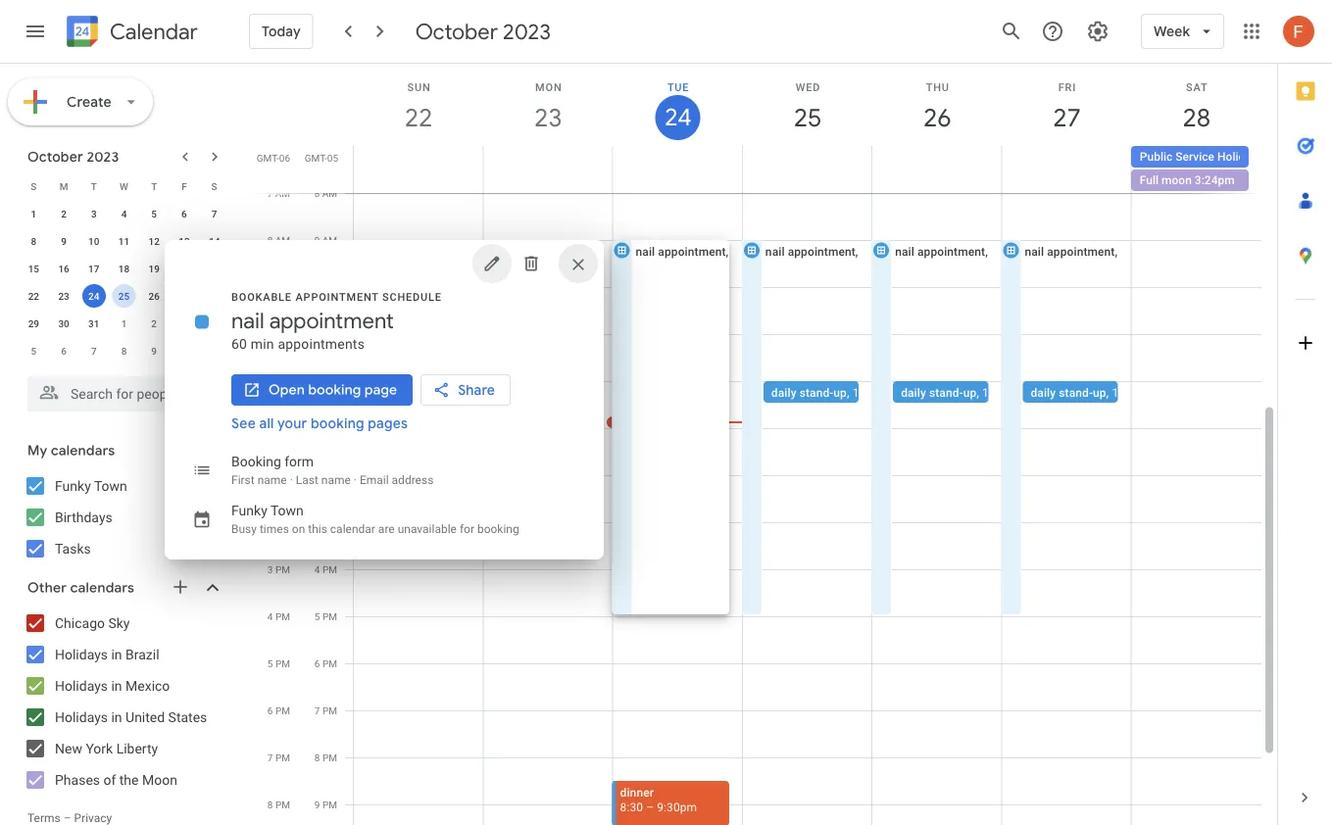 Task type: vqa. For each thing, say whether or not it's contained in the screenshot.


Task type: locate. For each thing, give the bounding box(es) containing it.
t left f
[[151, 180, 157, 192]]

schedule
[[382, 291, 442, 303]]

26 down the 'thu' at the right top of page
[[922, 101, 950, 134]]

1 vertical spatial 4 pm
[[268, 611, 290, 623]]

1 vertical spatial 3 pm
[[268, 564, 290, 576]]

0 vertical spatial 26
[[922, 101, 950, 134]]

daily stand-up 12pm
[[642, 386, 754, 400]]

holidays for holidays in brazil
[[55, 647, 108, 663]]

0 horizontal spatial 26
[[149, 290, 160, 302]]

8 pm left 9 pm
[[268, 799, 290, 811]]

november 8 element
[[112, 339, 136, 363]]

full moon 3:24pm button
[[1131, 170, 1249, 191]]

2 vertical spatial 11
[[262, 376, 273, 387]]

t left w
[[91, 180, 97, 192]]

mon 23
[[533, 81, 562, 134]]

12 up 19
[[149, 235, 160, 247]]

12 pm right the open
[[309, 376, 337, 387]]

november 2 element
[[142, 312, 166, 335]]

funky town busy times on this calendar are unavailable for booking
[[231, 502, 519, 536]]

holidays up new
[[55, 709, 108, 726]]

1 vertical spatial 11 am
[[262, 376, 290, 387]]

12
[[149, 235, 160, 247], [309, 376, 320, 387], [262, 423, 273, 434]]

moon
[[142, 772, 177, 788]]

1 horizontal spatial ·
[[354, 474, 357, 487]]

7 pm
[[315, 705, 337, 717], [268, 752, 290, 764]]

0 vertical spatial 22
[[403, 101, 432, 134]]

in left the mexico
[[111, 678, 122, 694]]

2 vertical spatial holidays
[[55, 709, 108, 726]]

thu
[[926, 81, 950, 93]]

funky inside the funky town busy times on this calendar are unavailable for booking
[[231, 502, 267, 519]]

0 vertical spatial calendars
[[51, 442, 115, 460]]

1 vertical spatial 10
[[309, 281, 320, 293]]

november 1 element
[[112, 312, 136, 335]]

·
[[290, 474, 293, 487], [354, 474, 357, 487]]

holidays
[[55, 647, 108, 663], [55, 678, 108, 694], [55, 709, 108, 726]]

4 nail appointment , from the left
[[1025, 245, 1121, 258]]

row containing public service holiday
[[345, 146, 1278, 193]]

11 down bookable appointment schedule
[[309, 328, 320, 340]]

first
[[231, 474, 255, 487]]

1 horizontal spatial t
[[151, 180, 157, 192]]

24
[[663, 102, 690, 133], [88, 290, 99, 302]]

0 vertical spatial 11
[[118, 235, 130, 247]]

pm
[[323, 376, 337, 387], [275, 423, 290, 434], [323, 423, 337, 434], [275, 470, 290, 481], [323, 470, 337, 481], [275, 517, 290, 528], [323, 517, 337, 528], [275, 564, 290, 576], [323, 564, 337, 576], [275, 611, 290, 623], [323, 611, 337, 623], [275, 658, 290, 670], [323, 658, 337, 670], [275, 705, 290, 717], [323, 705, 337, 717], [275, 752, 290, 764], [323, 752, 337, 764], [275, 799, 290, 811], [323, 799, 337, 811]]

booking inside the funky town busy times on this calendar are unavailable for booking
[[477, 523, 519, 536]]

25 inside cell
[[118, 290, 130, 302]]

town
[[94, 478, 127, 494], [271, 502, 304, 519]]

calendars up 'chicago sky'
[[70, 579, 134, 597]]

1 horizontal spatial daily stand-up , 12pm
[[901, 386, 1013, 400]]

10 up nail appointment
[[309, 281, 320, 293]]

0 horizontal spatial 3
[[91, 208, 97, 220]]

share
[[458, 381, 495, 399]]

1 horizontal spatial 11
[[262, 376, 273, 387]]

1 vertical spatial 2 pm
[[268, 517, 290, 528]]

0 vertical spatial 2023
[[503, 18, 551, 45]]

13
[[179, 235, 190, 247]]

25
[[793, 101, 821, 134], [118, 290, 130, 302]]

row down w
[[19, 200, 229, 227]]

2 vertical spatial 10
[[262, 328, 273, 340]]

0 horizontal spatial 5 pm
[[268, 658, 290, 670]]

in left the united at bottom
[[111, 709, 122, 726]]

1 horizontal spatial 6 pm
[[315, 658, 337, 670]]

22 down sun
[[403, 101, 432, 134]]

25 cell
[[109, 282, 139, 310]]

calendars up funky town
[[51, 442, 115, 460]]

wed 25
[[793, 81, 821, 134]]

2 name from the left
[[321, 474, 351, 487]]

3 down times
[[268, 564, 273, 576]]

2 in from the top
[[111, 678, 122, 694]]

6 pm
[[315, 658, 337, 670], [268, 705, 290, 717]]

0 horizontal spatial 12 pm
[[262, 423, 290, 434]]

am
[[275, 187, 290, 199], [322, 187, 337, 199], [275, 234, 290, 246], [322, 234, 337, 246], [275, 281, 290, 293], [322, 281, 337, 293], [275, 328, 290, 340], [322, 328, 337, 340], [275, 376, 290, 387]]

23 link
[[526, 95, 571, 140]]

2023
[[503, 18, 551, 45], [87, 148, 119, 166]]

thu 26
[[922, 81, 950, 134]]

booking right for
[[477, 523, 519, 536]]

0 horizontal spatial october
[[27, 148, 83, 166]]

row down november 1 element
[[19, 337, 229, 365]]

6 cell from the left
[[1002, 146, 1131, 193]]

60
[[231, 336, 247, 352]]

row containing 8
[[19, 227, 229, 255]]

october up sun
[[415, 18, 498, 45]]

0 vertical spatial 3 pm
[[315, 517, 337, 528]]

2 down m
[[61, 208, 67, 220]]

1 horizontal spatial 2 pm
[[315, 470, 337, 481]]

1 horizontal spatial name
[[321, 474, 351, 487]]

3 in from the top
[[111, 709, 122, 726]]

1 pm right the your
[[315, 423, 337, 434]]

2 daily stand-up , 12pm from the left
[[901, 386, 1013, 400]]

0 horizontal spatial town
[[94, 478, 127, 494]]

0 vertical spatial 5 pm
[[315, 611, 337, 623]]

24 down 17
[[88, 290, 99, 302]]

2 holidays from the top
[[55, 678, 108, 694]]

26 element
[[142, 284, 166, 308]]

3 daily from the left
[[901, 386, 926, 400]]

9
[[314, 234, 320, 246], [61, 235, 67, 247], [267, 281, 273, 293], [151, 345, 157, 357], [315, 799, 320, 811]]

0 horizontal spatial 1 pm
[[268, 470, 290, 481]]

row containing 5
[[19, 337, 229, 365]]

23 down 16
[[58, 290, 69, 302]]

other calendars list
[[4, 608, 243, 796]]

row group containing 1
[[19, 200, 229, 365]]

week button
[[1141, 8, 1225, 55]]

3:24pm
[[1195, 174, 1235, 187]]

funky inside my calendars list
[[55, 478, 91, 494]]

0 vertical spatial 10
[[88, 235, 99, 247]]

s right f
[[211, 180, 217, 192]]

name
[[258, 474, 287, 487], [321, 474, 351, 487]]

gmt- up 7 am
[[257, 152, 279, 164]]

holidays for holidays in mexico
[[55, 678, 108, 694]]

0 vertical spatial october
[[415, 18, 498, 45]]

nail appointment heading
[[231, 307, 394, 334]]

12 element
[[142, 229, 166, 253]]

10 am up nail appointment
[[309, 281, 337, 293]]

form
[[285, 453, 314, 470]]

row up 18 element
[[19, 227, 229, 255]]

1 holidays from the top
[[55, 647, 108, 663]]

row up 25 element
[[19, 255, 229, 282]]

10 up 17
[[88, 235, 99, 247]]

1 right first
[[268, 470, 273, 481]]

booking down open booking page
[[311, 415, 365, 432]]

1 vertical spatial 23
[[58, 290, 69, 302]]

1 vertical spatial 8 pm
[[268, 799, 290, 811]]

row
[[345, 146, 1278, 193], [19, 173, 229, 200], [19, 200, 229, 227], [19, 227, 229, 255], [19, 255, 229, 282], [19, 282, 229, 310], [19, 310, 229, 337], [19, 337, 229, 365]]

7 cell from the left
[[1131, 146, 1261, 193]]

funky town
[[55, 478, 127, 494]]

4
[[121, 208, 127, 220], [212, 318, 217, 329], [315, 564, 320, 576], [268, 611, 273, 623]]

10 am
[[309, 281, 337, 293], [262, 328, 290, 340]]

chicago sky
[[55, 615, 130, 631]]

9:30pm
[[657, 801, 697, 814]]

11 down min
[[262, 376, 273, 387]]

calendars inside my calendars dropdown button
[[51, 442, 115, 460]]

10 right 60
[[262, 328, 273, 340]]

25 down 18
[[118, 290, 130, 302]]

4 up from the left
[[1093, 386, 1106, 400]]

0 vertical spatial 9 am
[[314, 234, 337, 246]]

october 2023
[[415, 18, 551, 45], [27, 148, 119, 166]]

2 pm left on
[[268, 517, 290, 528]]

1 daily from the left
[[642, 386, 667, 400]]

3
[[91, 208, 97, 220], [315, 517, 320, 528], [268, 564, 273, 576]]

town inside the funky town busy times on this calendar are unavailable for booking
[[271, 502, 304, 519]]

town inside my calendars list
[[94, 478, 127, 494]]

funky up the busy
[[231, 502, 267, 519]]

row inside grid
[[345, 146, 1278, 193]]

11 am down bookable appointment schedule
[[309, 328, 337, 340]]

sat 28
[[1182, 81, 1210, 134]]

0 vertical spatial 4 pm
[[315, 564, 337, 576]]

0 horizontal spatial daily stand-up , 12pm
[[771, 386, 883, 400]]

0 horizontal spatial 24
[[88, 290, 99, 302]]

10 am right 60
[[262, 328, 290, 340]]

5 pm
[[315, 611, 337, 623], [268, 658, 290, 670]]

s left m
[[31, 180, 37, 192]]

0 horizontal spatial 9 am
[[267, 281, 290, 293]]

0 vertical spatial 1 pm
[[315, 423, 337, 434]]

9 am
[[314, 234, 337, 246], [267, 281, 290, 293]]

1 vertical spatial 9 am
[[267, 281, 290, 293]]

3 holidays from the top
[[55, 709, 108, 726]]

3 pm down times
[[268, 564, 290, 576]]

0 vertical spatial holidays
[[55, 647, 108, 663]]

19 element
[[142, 257, 166, 280]]

4 down the this
[[315, 564, 320, 576]]

11 element
[[112, 229, 136, 253]]

1 down 25 element
[[121, 318, 127, 329]]

8 down november 1 element
[[121, 345, 127, 357]]

1 horizontal spatial 22
[[403, 101, 432, 134]]

funky for funky town busy times on this calendar are unavailable for booking
[[231, 502, 267, 519]]

2 horizontal spatial 11
[[309, 328, 320, 340]]

0 horizontal spatial 4 pm
[[268, 611, 290, 623]]

11 up 18
[[118, 235, 130, 247]]

dinner 8:30 – 9:30pm
[[620, 786, 697, 814]]

1 vertical spatial 22
[[28, 290, 39, 302]]

14
[[209, 235, 220, 247]]

24, today element
[[82, 284, 106, 308]]

23 inside mon 23
[[533, 101, 561, 134]]

0 horizontal spatial name
[[258, 474, 287, 487]]

booking
[[231, 453, 281, 470]]

1 horizontal spatial gmt-
[[305, 152, 327, 164]]

name right last
[[321, 474, 351, 487]]

row group
[[19, 200, 229, 365]]

4 pm down times
[[268, 611, 290, 623]]

fri
[[1059, 81, 1077, 93]]

1 horizontal spatial 25
[[793, 101, 821, 134]]

0 vertical spatial 24
[[663, 102, 690, 133]]

row containing 15
[[19, 255, 229, 282]]

october 2023 up sun
[[415, 18, 551, 45]]

moon
[[1162, 174, 1192, 187]]

25 down wed
[[793, 101, 821, 134]]

0 horizontal spatial t
[[91, 180, 97, 192]]

unavailable
[[398, 523, 457, 536]]

29
[[28, 318, 39, 329]]

3 right on
[[315, 517, 320, 528]]

holidays in united states
[[55, 709, 207, 726]]

funky up birthdays
[[55, 478, 91, 494]]

bookable
[[231, 291, 292, 303]]

2 · from the left
[[354, 474, 357, 487]]

town up on
[[271, 502, 304, 519]]

23 inside row group
[[58, 290, 69, 302]]

holidays down holidays in brazil
[[55, 678, 108, 694]]

0 vertical spatial 3
[[91, 208, 97, 220]]

0 horizontal spatial 2023
[[87, 148, 119, 166]]

15
[[28, 263, 39, 275]]

appointments
[[278, 336, 365, 352]]

town down my calendars dropdown button
[[94, 478, 127, 494]]

0 horizontal spatial 6 pm
[[268, 705, 290, 717]]

booking up see all your booking pages
[[308, 381, 361, 399]]

1 horizontal spatial 4 pm
[[315, 564, 337, 576]]

0 vertical spatial 23
[[533, 101, 561, 134]]

2 horizontal spatial 10
[[309, 281, 320, 293]]

1 horizontal spatial october 2023
[[415, 18, 551, 45]]

states
[[168, 709, 207, 726]]

2 right form on the bottom of page
[[315, 470, 320, 481]]

row up 11 element
[[19, 173, 229, 200]]

today button
[[249, 8, 313, 55]]

november 4 element
[[203, 312, 226, 335]]

12 right see
[[262, 423, 273, 434]]

1 vertical spatial calendars
[[70, 579, 134, 597]]

october up m
[[27, 148, 83, 166]]

9 am up nail appointment
[[267, 281, 290, 293]]

31
[[88, 318, 99, 329]]

2 pm right form on the bottom of page
[[315, 470, 337, 481]]

8 am down 7 am
[[267, 234, 290, 246]]

11 am down min
[[262, 376, 290, 387]]

funky for funky town
[[55, 478, 91, 494]]

1 pm left last
[[268, 470, 290, 481]]

name down booking
[[258, 474, 287, 487]]

1 nail appointment , from the left
[[636, 245, 732, 258]]

7
[[267, 187, 273, 199], [212, 208, 217, 220], [91, 345, 97, 357], [315, 705, 320, 717], [268, 752, 273, 764]]

8 am down the gmt-05
[[314, 187, 337, 199]]

1 gmt- from the left
[[257, 152, 279, 164]]

october 2023 up m
[[27, 148, 119, 166]]

2 horizontal spatial 3
[[315, 517, 320, 528]]

26
[[922, 101, 950, 134], [149, 290, 160, 302]]

busy
[[231, 523, 257, 536]]

calendars for other calendars
[[70, 579, 134, 597]]

chicago
[[55, 615, 105, 631]]

1 right the your
[[315, 423, 320, 434]]

calendars inside 'other calendars' dropdown button
[[70, 579, 134, 597]]

1 in from the top
[[111, 647, 122, 663]]

tab list
[[1279, 64, 1332, 771]]

0 horizontal spatial gmt-
[[257, 152, 279, 164]]

22 link
[[396, 95, 441, 140]]

1 name from the left
[[258, 474, 287, 487]]

12 pm
[[309, 376, 337, 387], [262, 423, 290, 434]]

in left brazil
[[111, 647, 122, 663]]

· left last
[[290, 474, 293, 487]]

0 horizontal spatial 2 pm
[[268, 517, 290, 528]]

24 inside 'cell'
[[88, 290, 99, 302]]

1 horizontal spatial 8 pm
[[315, 752, 337, 764]]

3 daily stand-up , 12pm from the left
[[1031, 386, 1143, 400]]

2 right the busy
[[268, 517, 273, 528]]

holidays down chicago
[[55, 647, 108, 663]]

holidays in mexico
[[55, 678, 170, 694]]

1 s from the left
[[31, 180, 37, 192]]

1 horizontal spatial town
[[271, 502, 304, 519]]

2 cell from the left
[[484, 146, 613, 193]]

24 down tue
[[663, 102, 690, 133]]

2 gmt- from the left
[[305, 152, 327, 164]]

22 inside row group
[[28, 290, 39, 302]]

1 vertical spatial in
[[111, 678, 122, 694]]

8 down the gmt-05
[[314, 187, 320, 199]]

6 inside november 6 element
[[61, 345, 67, 357]]

1 horizontal spatial 12 pm
[[309, 376, 337, 387]]

2 vertical spatial 12
[[262, 423, 273, 434]]

2023 down create on the top of page
[[87, 148, 119, 166]]

9 am up bookable appointment schedule
[[314, 234, 337, 246]]

row up november 1 element
[[19, 282, 229, 310]]

1 daily stand-up , 12pm from the left
[[771, 386, 883, 400]]

2 vertical spatial in
[[111, 709, 122, 726]]

3 stand- from the left
[[929, 386, 963, 400]]

1 vertical spatial 12 pm
[[262, 423, 290, 434]]

sat
[[1186, 81, 1208, 93]]

3 up '10' element
[[91, 208, 97, 220]]

0 horizontal spatial 10 am
[[262, 328, 290, 340]]

14 element
[[203, 229, 226, 253]]

26 down 19
[[149, 290, 160, 302]]

· left email
[[354, 474, 357, 487]]

grid
[[251, 64, 1278, 826]]

1 horizontal spatial 12
[[262, 423, 273, 434]]

calendars for my calendars
[[51, 442, 115, 460]]

main drawer image
[[24, 20, 47, 43]]

None search field
[[0, 369, 243, 412]]

0 horizontal spatial 10
[[88, 235, 99, 247]]

0 vertical spatial 8 pm
[[315, 752, 337, 764]]

row down 25 link
[[345, 146, 1278, 193]]

1 horizontal spatial s
[[211, 180, 217, 192]]

4 pm down the this
[[315, 564, 337, 576]]

8 pm
[[315, 752, 337, 764], [268, 799, 290, 811]]

gmt-
[[257, 152, 279, 164], [305, 152, 327, 164]]

1 vertical spatial 25
[[118, 290, 130, 302]]

2 nail appointment , from the left
[[766, 245, 862, 258]]

12 right the open
[[309, 376, 320, 387]]

0 horizontal spatial 23
[[58, 290, 69, 302]]

cell
[[354, 146, 484, 193], [484, 146, 613, 193], [613, 146, 743, 193], [743, 146, 872, 193], [872, 146, 1002, 193], [1002, 146, 1131, 193], [1131, 146, 1261, 193]]

0 horizontal spatial 25
[[118, 290, 130, 302]]

gmt- right 06
[[305, 152, 327, 164]]

1 horizontal spatial 1 pm
[[315, 423, 337, 434]]

1 vertical spatial holidays
[[55, 678, 108, 694]]

11am
[[713, 339, 743, 352]]

row up november 8 element at the left of page
[[19, 310, 229, 337]]

25 element
[[112, 284, 136, 308]]

8 pm up 9 pm
[[315, 752, 337, 764]]

fri 27
[[1052, 81, 1080, 134]]

wed
[[796, 81, 821, 93]]

11 inside row group
[[118, 235, 130, 247]]

0 vertical spatial 11 am
[[309, 328, 337, 340]]

2 t from the left
[[151, 180, 157, 192]]

november 6 element
[[52, 339, 76, 363]]

0 vertical spatial in
[[111, 647, 122, 663]]

calendar heading
[[106, 18, 198, 46]]

2023 up mon
[[503, 18, 551, 45]]

in
[[111, 647, 122, 663], [111, 678, 122, 694], [111, 709, 122, 726]]

0 horizontal spatial s
[[31, 180, 37, 192]]

town for funky town
[[94, 478, 127, 494]]

1 horizontal spatial funky
[[231, 502, 267, 519]]

my calendars list
[[4, 471, 243, 565]]

23 down mon
[[533, 101, 561, 134]]

new york liberty
[[55, 741, 158, 757]]

22 up 29
[[28, 290, 39, 302]]

1 vertical spatial town
[[271, 502, 304, 519]]

1 horizontal spatial 8 am
[[314, 187, 337, 199]]

10 inside october 2023 grid
[[88, 235, 99, 247]]

22 inside grid
[[403, 101, 432, 134]]

in for mexico
[[111, 678, 122, 694]]

1 horizontal spatial 3
[[268, 564, 273, 576]]

29 element
[[22, 312, 45, 335]]

in for brazil
[[111, 647, 122, 663]]

2 vertical spatial 3
[[268, 564, 273, 576]]

12 pm right see
[[262, 423, 290, 434]]

3 pm right on
[[315, 517, 337, 528]]

holidays for holidays in united states
[[55, 709, 108, 726]]

8
[[314, 187, 320, 199], [267, 234, 273, 246], [31, 235, 36, 247], [121, 345, 127, 357], [315, 752, 320, 764], [268, 799, 273, 811]]

calendar
[[330, 523, 375, 536]]



Task type: describe. For each thing, give the bounding box(es) containing it.
cell containing public service holiday
[[1131, 146, 1261, 193]]

60 min appointments
[[231, 336, 365, 352]]

4 right november 3 element
[[212, 318, 217, 329]]

add other calendars image
[[171, 577, 190, 597]]

page
[[365, 381, 397, 399]]

8 left 9 pm
[[268, 799, 273, 811]]

are
[[378, 523, 395, 536]]

mon
[[535, 81, 562, 93]]

1 horizontal spatial 3 pm
[[315, 517, 337, 528]]

28
[[1182, 101, 1210, 134]]

mexico
[[126, 678, 170, 694]]

public
[[1140, 150, 1173, 164]]

today
[[262, 23, 301, 40]]

m
[[60, 180, 68, 192]]

gmt- for 06
[[257, 152, 279, 164]]

1 t from the left
[[91, 180, 97, 192]]

4 stand- from the left
[[1059, 386, 1093, 400]]

0 horizontal spatial 8 pm
[[268, 799, 290, 811]]

25 link
[[785, 95, 830, 140]]

my calendars button
[[4, 435, 243, 467]]

brazil
[[126, 647, 159, 663]]

last
[[296, 474, 319, 487]]

7 am
[[267, 187, 290, 199]]

town for funky town busy times on this calendar are unavailable for booking
[[271, 502, 304, 519]]

2 12pm from the left
[[853, 386, 883, 400]]

other calendars button
[[4, 573, 243, 604]]

public service holiday full moon 3:24pm
[[1140, 150, 1257, 187]]

november 3 element
[[172, 312, 196, 335]]

calendar
[[110, 18, 198, 46]]

8 up 15 element
[[31, 235, 36, 247]]

november 5 element
[[22, 339, 45, 363]]

bookable appointment schedule
[[231, 291, 442, 303]]

5 cell from the left
[[872, 146, 1002, 193]]

1 vertical spatial booking
[[311, 415, 365, 432]]

3 up from the left
[[963, 386, 977, 400]]

1 cell from the left
[[354, 146, 484, 193]]

2 stand- from the left
[[800, 386, 834, 400]]

16 element
[[52, 257, 76, 280]]

18 element
[[112, 257, 136, 280]]

pages
[[368, 415, 408, 432]]

other calendars
[[27, 579, 134, 597]]

1 up from the left
[[704, 386, 717, 400]]

tue 24
[[663, 81, 690, 133]]

2 daily from the left
[[771, 386, 797, 400]]

other
[[27, 579, 67, 597]]

15 element
[[22, 257, 45, 280]]

service
[[1176, 150, 1215, 164]]

8 up 9 pm
[[315, 752, 320, 764]]

24 cell
[[79, 282, 109, 310]]

my calendars
[[27, 442, 115, 460]]

open
[[269, 381, 305, 399]]

holiday
[[1218, 150, 1257, 164]]

17 element
[[82, 257, 106, 280]]

7 inside november 7 "element"
[[91, 345, 97, 357]]

2 up from the left
[[834, 386, 847, 400]]

for
[[460, 523, 475, 536]]

phases
[[55, 772, 100, 788]]

liberty
[[116, 741, 158, 757]]

4 12pm from the left
[[1112, 386, 1143, 400]]

full
[[1140, 174, 1159, 187]]

calendar element
[[63, 12, 198, 55]]

1 vertical spatial 6 pm
[[268, 705, 290, 717]]

0 vertical spatial 2 pm
[[315, 470, 337, 481]]

row containing 29
[[19, 310, 229, 337]]

8 down 7 am
[[267, 234, 273, 246]]

10 element
[[82, 229, 106, 253]]

17
[[88, 263, 99, 275]]

9 pm
[[315, 799, 337, 811]]

3 cell from the left
[[613, 146, 743, 193]]

3 nail appointment , from the left
[[895, 245, 991, 258]]

row containing 1
[[19, 200, 229, 227]]

1 vertical spatial 12
[[309, 376, 320, 387]]

grid containing 22
[[251, 64, 1278, 826]]

see all your booking pages
[[231, 415, 408, 432]]

october 2023 grid
[[19, 173, 229, 365]]

booking form first name · last name · email address
[[231, 453, 434, 487]]

30 element
[[52, 312, 76, 335]]

28 link
[[1174, 95, 1220, 140]]

1 vertical spatial 5 pm
[[268, 658, 290, 670]]

1 horizontal spatial 10
[[262, 328, 273, 340]]

23 element
[[52, 284, 76, 308]]

Search for people text field
[[39, 376, 212, 412]]

open booking page
[[269, 381, 397, 399]]

1 · from the left
[[290, 474, 293, 487]]

0 horizontal spatial 3 pm
[[268, 564, 290, 576]]

nail appointment
[[231, 307, 394, 334]]

0 horizontal spatial 11 am
[[262, 376, 290, 387]]

november 7 element
[[82, 339, 106, 363]]

1 horizontal spatial 2023
[[503, 18, 551, 45]]

1 up 15 element
[[31, 208, 36, 220]]

row containing s
[[19, 173, 229, 200]]

05
[[327, 152, 338, 164]]

8 inside november 8 element
[[121, 345, 127, 357]]

delete appointment schedule image
[[522, 254, 541, 274]]

1 vertical spatial october
[[27, 148, 83, 166]]

4 cell from the left
[[743, 146, 872, 193]]

0 vertical spatial 7 pm
[[315, 705, 337, 717]]

sun 22
[[403, 81, 432, 134]]

0 vertical spatial october 2023
[[415, 18, 551, 45]]

see all your booking pages link
[[231, 415, 408, 432]]

tue
[[668, 81, 690, 93]]

create
[[67, 93, 112, 111]]

0 horizontal spatial october 2023
[[27, 148, 119, 166]]

sun
[[407, 81, 431, 93]]

my
[[27, 442, 47, 460]]

birthdays
[[55, 509, 112, 526]]

1 stand- from the left
[[670, 386, 704, 400]]

4 down times
[[268, 611, 273, 623]]

1 vertical spatial 2023
[[87, 148, 119, 166]]

1 vertical spatial 7 pm
[[268, 752, 290, 764]]

2 down 26 element
[[151, 318, 157, 329]]

4 up 11 element
[[121, 208, 127, 220]]

31 element
[[82, 312, 106, 335]]

gmt-05
[[305, 152, 338, 164]]

tasks
[[55, 541, 91, 557]]

0 horizontal spatial 8 am
[[267, 234, 290, 246]]

11am button
[[634, 334, 743, 356]]

week
[[1154, 23, 1190, 40]]

–
[[646, 801, 654, 814]]

25 inside 'wed 25'
[[793, 101, 821, 134]]

gmt-06
[[257, 152, 290, 164]]

1 horizontal spatial 11 am
[[309, 328, 337, 340]]

row containing 22
[[19, 282, 229, 310]]

1 horizontal spatial 10 am
[[309, 281, 337, 293]]

0 vertical spatial 6 pm
[[315, 658, 337, 670]]

2 s from the left
[[211, 180, 217, 192]]

1 12pm from the left
[[723, 386, 754, 400]]

1 vertical spatial 11
[[309, 328, 320, 340]]

all
[[259, 415, 274, 432]]

of
[[103, 772, 116, 788]]

on
[[292, 523, 305, 536]]

06
[[279, 152, 290, 164]]

create button
[[8, 78, 153, 125]]

24 link
[[656, 95, 701, 140]]

1 horizontal spatial october
[[415, 18, 498, 45]]

holidays in brazil
[[55, 647, 159, 663]]

27 link
[[1045, 95, 1090, 140]]

in for united
[[111, 709, 122, 726]]

30
[[58, 318, 69, 329]]

settings menu image
[[1086, 20, 1110, 43]]

min
[[251, 336, 274, 352]]

this
[[308, 523, 327, 536]]

24 inside grid
[[663, 102, 690, 133]]

19
[[149, 263, 160, 275]]

3 12pm from the left
[[983, 386, 1013, 400]]

address
[[392, 474, 434, 487]]

phases of the moon
[[55, 772, 177, 788]]

4 daily from the left
[[1031, 386, 1056, 400]]

0 vertical spatial booking
[[308, 381, 361, 399]]

26 link
[[915, 95, 960, 140]]

1 horizontal spatial 26
[[922, 101, 950, 134]]

f
[[182, 180, 187, 192]]

1 vertical spatial 10 am
[[262, 328, 290, 340]]

share button
[[421, 375, 511, 406]]

0 vertical spatial 8 am
[[314, 187, 337, 199]]

york
[[86, 741, 113, 757]]

gmt- for 05
[[305, 152, 327, 164]]

22 element
[[22, 284, 45, 308]]

26 inside october 2023 grid
[[149, 290, 160, 302]]

november 9 element
[[142, 339, 166, 363]]

3 inside grid
[[91, 208, 97, 220]]

times
[[260, 523, 289, 536]]

w
[[120, 180, 128, 192]]

dinner
[[620, 786, 654, 800]]

12 inside row group
[[149, 235, 160, 247]]

13 element
[[172, 229, 196, 253]]



